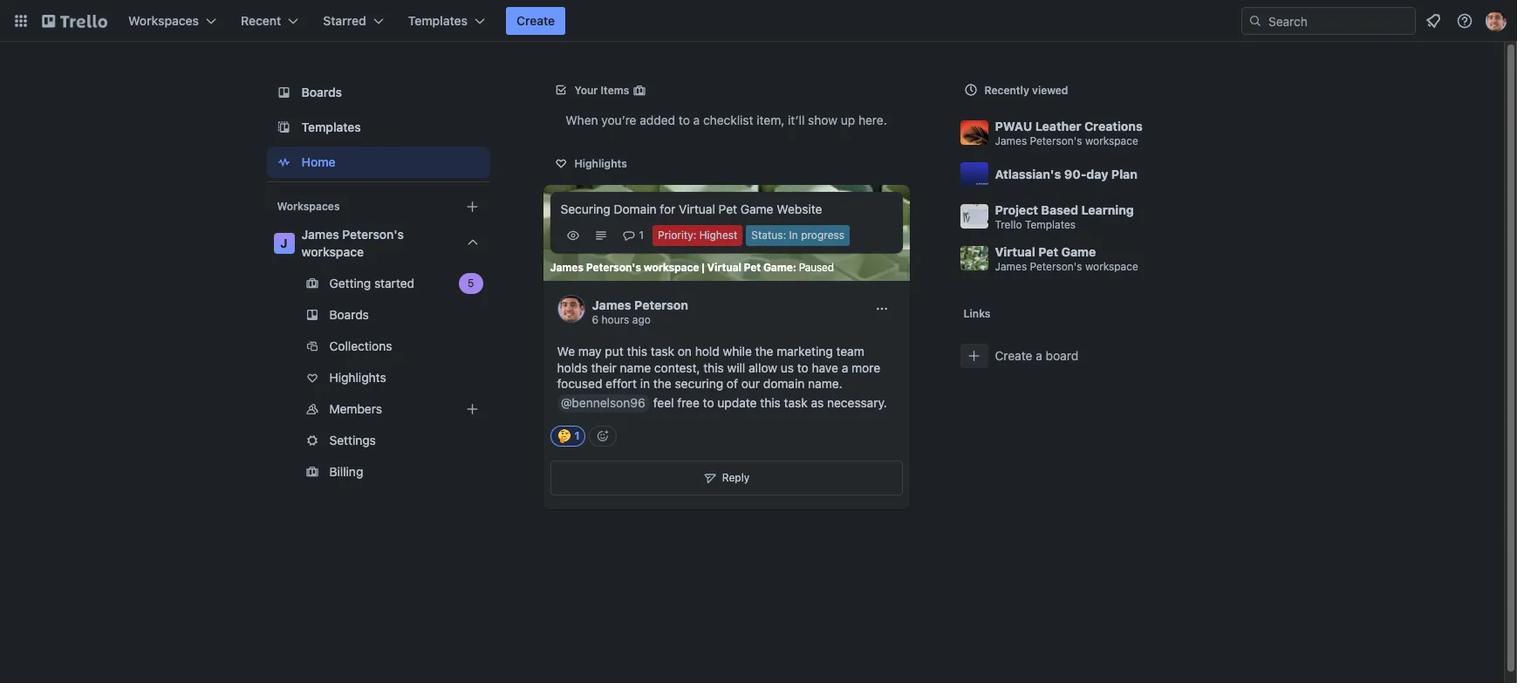 Task type: vqa. For each thing, say whether or not it's contained in the screenshot.
topmost the Templates
yes



Task type: describe. For each thing, give the bounding box(es) containing it.
0 vertical spatial task
[[651, 344, 675, 359]]

james for james peterson 6 hours ago
[[592, 297, 632, 312]]

0 vertical spatial the
[[756, 344, 774, 359]]

trello
[[996, 218, 1023, 231]]

0 vertical spatial game
[[741, 202, 774, 216]]

primary element
[[0, 0, 1518, 42]]

workspace left |
[[644, 261, 700, 274]]

more
[[852, 360, 881, 375]]

in
[[640, 376, 650, 391]]

workspace inside the pwau leather creations james peterson's workspace
[[1086, 134, 1139, 147]]

boards for first "boards" link from the top of the page
[[302, 85, 342, 100]]

settings link
[[267, 427, 490, 455]]

it'll
[[788, 113, 805, 127]]

recently viewed
[[985, 84, 1069, 97]]

focused
[[557, 376, 603, 391]]

have
[[812, 360, 839, 375]]

|
[[702, 261, 705, 274]]

0 notifications image
[[1424, 10, 1445, 31]]

0 horizontal spatial templates
[[302, 120, 361, 134]]

james inside the pwau leather creations james peterson's workspace
[[996, 134, 1028, 147]]

holds
[[557, 360, 588, 375]]

1 horizontal spatial highlights
[[575, 157, 627, 170]]

peterson's inside james peterson's workspace
[[342, 227, 404, 242]]

hours
[[602, 314, 630, 327]]

project based learning trello templates
[[996, 202, 1135, 231]]

board image
[[274, 82, 295, 103]]

team
[[837, 344, 865, 359]]

securing domain for virtual pet game website
[[561, 202, 823, 216]]

workspaces button
[[118, 7, 227, 35]]

templates inside project based learning trello templates
[[1026, 218, 1076, 231]]

leather
[[1036, 118, 1082, 133]]

members link
[[267, 395, 508, 423]]

2 vertical spatial game
[[764, 261, 793, 274]]

will
[[728, 360, 746, 375]]

recent button
[[230, 7, 309, 35]]

virtual pet game james peterson's workspace
[[996, 244, 1139, 273]]

their
[[591, 360, 617, 375]]

hold
[[695, 344, 720, 359]]

james peterson's workspace | virtual pet game : paused
[[550, 261, 834, 274]]

6
[[592, 314, 599, 327]]

viewed
[[1033, 84, 1069, 97]]

0 vertical spatial this
[[627, 344, 648, 359]]

day
[[1087, 167, 1109, 182]]

priority: highest
[[658, 229, 738, 242]]

forward image for members
[[487, 399, 508, 420]]

securing
[[561, 202, 611, 216]]

items
[[601, 84, 630, 97]]

template board image
[[274, 117, 295, 138]]

add reaction image
[[589, 426, 617, 447]]

our
[[742, 376, 760, 391]]

pwau leather creations james peterson's workspace
[[996, 118, 1143, 147]]

1 vertical spatial this
[[704, 360, 724, 375]]

starred
[[323, 13, 366, 28]]

started
[[374, 276, 415, 291]]

name.
[[808, 376, 843, 391]]

forward image for getting started
[[487, 273, 508, 294]]

boards for 1st "boards" link from the bottom
[[330, 307, 369, 322]]

securing
[[675, 376, 724, 391]]

getting started
[[330, 276, 415, 291]]

atlassian's 90-day plan link
[[954, 154, 1252, 196]]

links
[[964, 307, 991, 320]]

game inside virtual pet game james peterson's workspace
[[1062, 244, 1097, 259]]

members
[[330, 402, 382, 416]]

create a board button
[[954, 335, 1252, 377]]

2 boards link from the top
[[267, 301, 490, 329]]

of
[[727, 376, 738, 391]]

2 horizontal spatial to
[[798, 360, 809, 375]]

creations
[[1085, 118, 1143, 133]]

workspace inside james peterson's workspace
[[302, 244, 364, 259]]

recently
[[985, 84, 1030, 97]]

home link
[[267, 147, 490, 178]]

when
[[566, 113, 598, 127]]

highlights link
[[267, 364, 490, 392]]

templates inside dropdown button
[[408, 13, 468, 28]]

@bennelson96
[[561, 395, 646, 410]]

:
[[793, 261, 797, 274]]

0 horizontal spatial 1
[[575, 430, 580, 443]]

on
[[678, 344, 692, 359]]

j
[[281, 236, 288, 251]]

collections link
[[267, 333, 490, 361]]

necessary.
[[828, 395, 888, 410]]

priority:
[[658, 229, 697, 242]]

contest,
[[655, 360, 700, 375]]

may
[[579, 344, 602, 359]]

home
[[302, 155, 336, 169]]

1 vertical spatial task
[[784, 395, 808, 410]]

create button
[[506, 7, 566, 35]]

a inside button
[[1036, 348, 1043, 363]]

status: in progress
[[752, 229, 845, 242]]

recent
[[241, 13, 281, 28]]

free
[[678, 395, 700, 410]]

pet inside virtual pet game james peterson's workspace
[[1039, 244, 1059, 259]]

your items
[[575, 84, 630, 97]]

virtual pet game link
[[708, 261, 793, 275]]

2 vertical spatial virtual
[[708, 261, 742, 274]]

ago
[[633, 314, 651, 327]]

5
[[468, 277, 474, 290]]

create for create
[[517, 13, 555, 28]]

peterson's up james peterson 6 hours ago
[[586, 261, 641, 274]]

checklist
[[704, 113, 754, 127]]

show
[[808, 113, 838, 127]]



Task type: locate. For each thing, give the bounding box(es) containing it.
2 vertical spatial pet
[[744, 261, 761, 274]]

to
[[679, 113, 690, 127], [798, 360, 809, 375], [703, 395, 715, 410]]

to right free at the left of the page
[[703, 395, 715, 410]]

the right "in"
[[654, 376, 672, 391]]

forward image right 5
[[487, 273, 508, 294]]

we
[[557, 344, 575, 359]]

task left as
[[784, 395, 808, 410]]

virtual up priority: highest
[[679, 202, 716, 216]]

0 horizontal spatial pet
[[719, 202, 738, 216]]

james down securing at the top of the page
[[550, 261, 584, 274]]

0 horizontal spatial a
[[694, 113, 700, 127]]

0 vertical spatial to
[[679, 113, 690, 127]]

1 boards link from the top
[[267, 77, 490, 108]]

create inside button
[[517, 13, 555, 28]]

game down project based learning trello templates
[[1062, 244, 1097, 259]]

game
[[741, 202, 774, 216], [1062, 244, 1097, 259], [764, 261, 793, 274]]

the
[[756, 344, 774, 359], [654, 376, 672, 391]]

0 vertical spatial templates
[[408, 13, 468, 28]]

your
[[575, 84, 598, 97]]

name
[[620, 360, 651, 375]]

1 vertical spatial templates
[[302, 120, 361, 134]]

1 vertical spatial create
[[996, 348, 1033, 363]]

a
[[694, 113, 700, 127], [1036, 348, 1043, 363], [842, 360, 849, 375]]

settings
[[330, 433, 376, 448]]

reply
[[723, 471, 750, 485]]

0 horizontal spatial task
[[651, 344, 675, 359]]

pet
[[719, 202, 738, 216], [1039, 244, 1059, 259], [744, 261, 761, 274]]

2 horizontal spatial a
[[1036, 348, 1043, 363]]

highlights
[[575, 157, 627, 170], [330, 370, 386, 385]]

templates down based
[[1026, 218, 1076, 231]]

up
[[841, 113, 856, 127]]

1 forward image from the top
[[487, 273, 508, 294]]

james up hours on the left of the page
[[592, 297, 632, 312]]

back to home image
[[42, 7, 107, 35]]

billing link
[[267, 458, 490, 486]]

templates button
[[398, 7, 496, 35]]

progress
[[801, 229, 845, 242]]

peterson's inside virtual pet game james peterson's workspace
[[1030, 260, 1083, 273]]

0 horizontal spatial this
[[627, 344, 648, 359]]

workspace up getting
[[302, 244, 364, 259]]

us
[[781, 360, 794, 375]]

peterson
[[635, 297, 689, 312]]

virtual inside virtual pet game james peterson's workspace
[[996, 244, 1036, 259]]

this up name
[[627, 344, 648, 359]]

boards link up "templates" link
[[267, 77, 490, 108]]

0 horizontal spatial create
[[517, 13, 555, 28]]

forward image right add icon
[[487, 399, 508, 420]]

1 vertical spatial pet
[[1039, 244, 1059, 259]]

0 vertical spatial 1
[[639, 229, 644, 242]]

forward image inside members link
[[487, 399, 508, 420]]

2 vertical spatial this
[[761, 395, 781, 410]]

peterson's down project based learning trello templates
[[1030, 260, 1083, 273]]

allow
[[749, 360, 778, 375]]

a left board
[[1036, 348, 1043, 363]]

workspace inside virtual pet game james peterson's workspace
[[1086, 260, 1139, 273]]

a left checklist on the left of page
[[694, 113, 700, 127]]

1 vertical spatial workspaces
[[277, 200, 340, 213]]

james inside james peterson's workspace
[[302, 227, 339, 242]]

templates link
[[267, 112, 490, 143]]

added
[[640, 113, 676, 127]]

pwau
[[996, 118, 1033, 133]]

2 horizontal spatial pet
[[1039, 244, 1059, 259]]

billing
[[330, 464, 363, 479]]

peterson's inside the pwau leather creations james peterson's workspace
[[1030, 134, 1083, 147]]

while
[[723, 344, 752, 359]]

1 vertical spatial the
[[654, 376, 672, 391]]

1 horizontal spatial a
[[842, 360, 849, 375]]

1 horizontal spatial 1
[[639, 229, 644, 242]]

boards link up collections link
[[267, 301, 490, 329]]

0 vertical spatial virtual
[[679, 202, 716, 216]]

boards
[[302, 85, 342, 100], [330, 307, 369, 322]]

james right the j
[[302, 227, 339, 242]]

0 vertical spatial pet
[[719, 202, 738, 216]]

workspace down the creations
[[1086, 134, 1139, 147]]

peterson's up the 'getting started' at the left
[[342, 227, 404, 242]]

james inside virtual pet game james peterson's workspace
[[996, 260, 1028, 273]]

forward image
[[487, 273, 508, 294], [487, 399, 508, 420]]

add image
[[462, 399, 483, 420]]

the up allow
[[756, 344, 774, 359]]

0 vertical spatial boards link
[[267, 77, 490, 108]]

0 horizontal spatial highlights
[[330, 370, 386, 385]]

learning
[[1082, 202, 1135, 217]]

0 horizontal spatial workspaces
[[128, 13, 199, 28]]

1 horizontal spatial task
[[784, 395, 808, 410]]

reply button
[[550, 461, 903, 496]]

james inside james peterson 6 hours ago
[[592, 297, 632, 312]]

create
[[517, 13, 555, 28], [996, 348, 1033, 363]]

project
[[996, 202, 1039, 217]]

home image
[[274, 152, 295, 173]]

1 vertical spatial 1
[[575, 430, 580, 443]]

task up contest,
[[651, 344, 675, 359]]

1 vertical spatial boards
[[330, 307, 369, 322]]

create a board
[[996, 348, 1079, 363]]

templates
[[408, 13, 468, 28], [302, 120, 361, 134], [1026, 218, 1076, 231]]

1 horizontal spatial pet
[[744, 261, 761, 274]]

update
[[718, 395, 757, 410]]

to right added
[[679, 113, 690, 127]]

1 horizontal spatial templates
[[408, 13, 468, 28]]

to right us
[[798, 360, 809, 375]]

boards right "board" "image"
[[302, 85, 342, 100]]

0 vertical spatial forward image
[[487, 273, 508, 294]]

james peterson (jamespeterson93) image
[[1487, 10, 1508, 31]]

2 forward image from the top
[[487, 399, 508, 420]]

starred button
[[313, 7, 394, 35]]

this down domain
[[761, 395, 781, 410]]

switch to… image
[[12, 12, 30, 30]]

james down pwau
[[996, 134, 1028, 147]]

1 horizontal spatial create
[[996, 348, 1033, 363]]

james peterson's workspace
[[302, 227, 404, 259]]

open information menu image
[[1457, 12, 1474, 30]]

atlassian's 90-day plan
[[996, 167, 1138, 182]]

2 vertical spatial to
[[703, 395, 715, 410]]

1 horizontal spatial this
[[704, 360, 724, 375]]

0 vertical spatial workspaces
[[128, 13, 199, 28]]

1 vertical spatial virtual
[[996, 244, 1036, 259]]

domain
[[764, 376, 805, 391]]

1 horizontal spatial to
[[703, 395, 715, 410]]

item,
[[757, 113, 785, 127]]

pet down the status:
[[744, 261, 761, 274]]

this down hold
[[704, 360, 724, 375]]

1 vertical spatial boards link
[[267, 301, 490, 329]]

plan
[[1112, 167, 1138, 182]]

game down the status:
[[764, 261, 793, 274]]

put
[[605, 344, 624, 359]]

boards down getting
[[330, 307, 369, 322]]

90-
[[1065, 167, 1087, 182]]

board
[[1046, 348, 1079, 363]]

workspaces inside popup button
[[128, 13, 199, 28]]

boards link
[[267, 77, 490, 108], [267, 301, 490, 329]]

0 vertical spatial boards
[[302, 85, 342, 100]]

marketing
[[777, 344, 833, 359]]

workspaces
[[128, 13, 199, 28], [277, 200, 340, 213]]

Search field
[[1263, 8, 1416, 34]]

game up the status:
[[741, 202, 774, 216]]

2 vertical spatial templates
[[1026, 218, 1076, 231]]

virtual down 'trello'
[[996, 244, 1036, 259]]

atlassian's
[[996, 167, 1062, 182]]

in
[[790, 229, 799, 242]]

james peterson 6 hours ago
[[592, 297, 689, 327]]

0 vertical spatial highlights
[[575, 157, 627, 170]]

1 vertical spatial game
[[1062, 244, 1097, 259]]

templates right starred dropdown button
[[408, 13, 468, 28]]

a inside 'we may put this task on hold while the marketing team holds their name contest, this will allow us to have a more focused effort in the securing of our domain name. @bennelson96 feel free to update this task as necessary.'
[[842, 360, 849, 375]]

search image
[[1249, 14, 1263, 28]]

when you're added to a checklist item, it'll show up here.
[[566, 113, 888, 127]]

a down team
[[842, 360, 849, 375]]

templates up home
[[302, 120, 361, 134]]

1 vertical spatial forward image
[[487, 399, 508, 420]]

effort
[[606, 376, 637, 391]]

website
[[777, 202, 823, 216]]

collections
[[330, 339, 392, 354]]

virtual
[[679, 202, 716, 216], [996, 244, 1036, 259], [708, 261, 742, 274]]

virtual right |
[[708, 261, 742, 274]]

paused
[[799, 261, 834, 274]]

as
[[811, 395, 824, 410]]

peterson's down leather at the right of page
[[1030, 134, 1083, 147]]

james for james peterson's workspace | virtual pet game : paused
[[550, 261, 584, 274]]

workspace down learning
[[1086, 260, 1139, 273]]

pet up highest
[[719, 202, 738, 216]]

create inside button
[[996, 348, 1033, 363]]

highlights down you're
[[575, 157, 627, 170]]

we may put this task on hold while the marketing team holds their name contest, this will allow us to have a more focused effort in the securing of our domain name. @bennelson96 feel free to update this task as necessary.
[[557, 344, 888, 410]]

here.
[[859, 113, 888, 127]]

status:
[[752, 229, 787, 242]]

0 horizontal spatial the
[[654, 376, 672, 391]]

getting
[[330, 276, 371, 291]]

2 horizontal spatial this
[[761, 395, 781, 410]]

create for create a board
[[996, 348, 1033, 363]]

2 horizontal spatial templates
[[1026, 218, 1076, 231]]

1 vertical spatial to
[[798, 360, 809, 375]]

1 down domain
[[639, 229, 644, 242]]

1 left add reaction image
[[575, 430, 580, 443]]

0 horizontal spatial to
[[679, 113, 690, 127]]

1 vertical spatial highlights
[[330, 370, 386, 385]]

feel
[[654, 395, 674, 410]]

1 horizontal spatial workspaces
[[277, 200, 340, 213]]

1
[[639, 229, 644, 242], [575, 430, 580, 443]]

james for james peterson's workspace
[[302, 227, 339, 242]]

james down 'trello'
[[996, 260, 1028, 273]]

pet down project based learning trello templates
[[1039, 244, 1059, 259]]

highlights up members
[[330, 370, 386, 385]]

peterson's
[[1030, 134, 1083, 147], [342, 227, 404, 242], [1030, 260, 1083, 273], [586, 261, 641, 274]]

highest
[[700, 229, 738, 242]]

0 vertical spatial create
[[517, 13, 555, 28]]

create a workspace image
[[462, 196, 483, 217]]

you're
[[602, 113, 637, 127]]

based
[[1042, 202, 1079, 217]]

1 horizontal spatial the
[[756, 344, 774, 359]]



